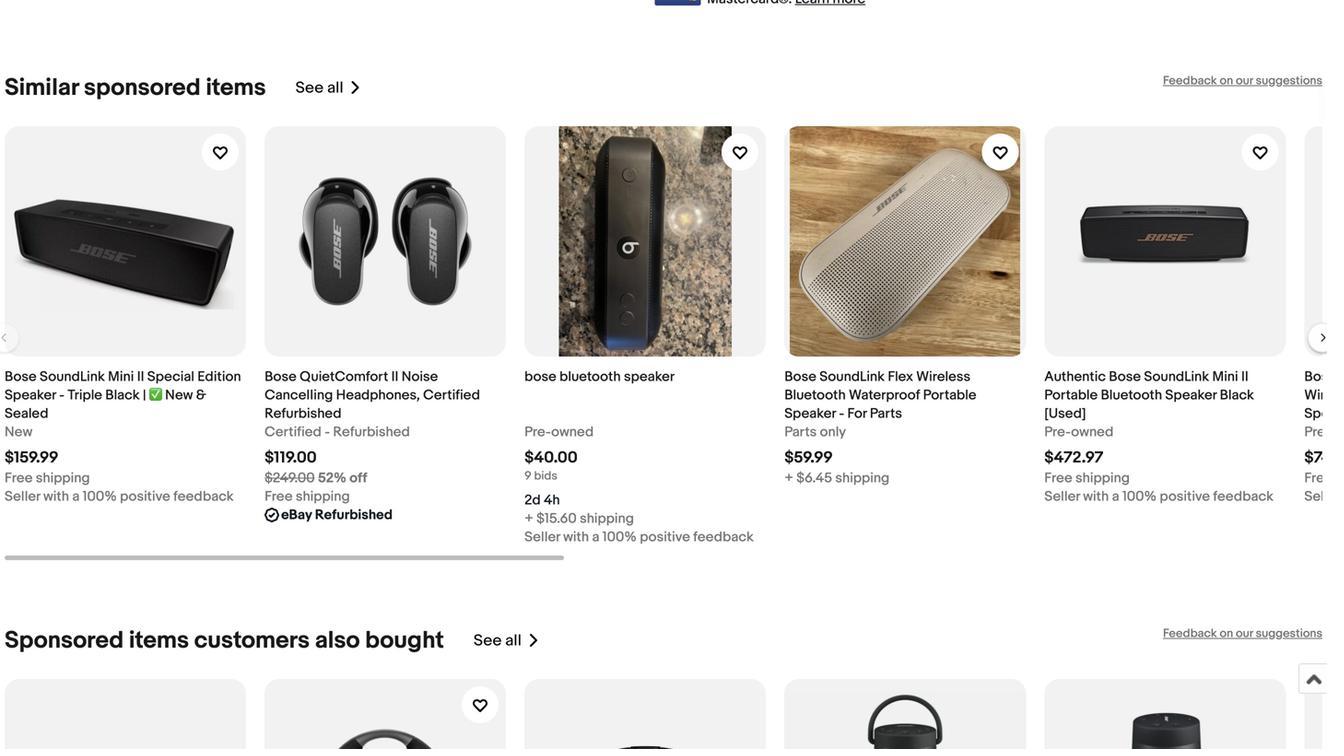 Task type: vqa. For each thing, say whether or not it's contained in the screenshot.
pre-owned TEXT FIELD
yes



Task type: describe. For each thing, give the bounding box(es) containing it.
9 bids text field
[[525, 469, 558, 484]]

free inside bose soundlink mini ii special edition speaker - triple black | ✅ new & sealed new $159.99 free shipping seller with a 100% positive feedback
[[5, 470, 33, 487]]

Pre- text field
[[1305, 423, 1328, 442]]

ii inside bose soundlink mini ii special edition speaker - triple black | ✅ new & sealed new $159.99 free shipping seller with a 100% positive feedback
[[137, 369, 144, 385]]

ebay
[[281, 507, 312, 524]]

$119.00
[[265, 449, 317, 468]]

0 horizontal spatial parts
[[785, 424, 817, 441]]

feedback on our suggestions link for sponsored items customers also bought
[[1163, 627, 1323, 641]]

see for sponsored items customers also bought
[[474, 632, 502, 651]]

+ $15.60 shipping text field
[[525, 510, 634, 528]]

speaker inside bose soundlink mini ii special edition speaker - triple black | ✅ new & sealed new $159.99 free shipping seller with a 100% positive feedback
[[5, 387, 56, 404]]

$40.00
[[525, 449, 578, 468]]

feedback inside bose soundlink mini ii special edition speaker - triple black | ✅ new & sealed new $159.99 free shipping seller with a 100% positive feedback
[[173, 489, 234, 505]]

speaker for $472.97
[[1166, 387, 1217, 404]]

+ inside the bose soundlink flex wireless bluetooth waterproof portable speaker - for parts parts only $59.99 + $6.45 shipping
[[785, 470, 794, 487]]

see all link for similar sponsored items
[[296, 74, 362, 102]]

positive inside 'pre-owned $40.00 9 bids 2d 4h + $15.60 shipping seller with a 100% positive feedback'
[[640, 529, 690, 546]]

ebay mastercard image
[[655, 0, 701, 6]]

pre-owned text field for $472.97
[[1045, 423, 1114, 442]]

52%
[[318, 470, 347, 487]]

pre- inside authentic bose soundlink mini ii portable bluetooth speaker  black [used] pre-owned $472.97 free shipping seller with a 100% positive feedback
[[1045, 424, 1071, 441]]

$15.60
[[537, 511, 577, 527]]

9
[[525, 469, 532, 484]]

bluetooth inside authentic bose soundlink mini ii portable bluetooth speaker  black [used] pre-owned $472.97 free shipping seller with a 100% positive feedback
[[1101, 387, 1163, 404]]

only
[[820, 424, 846, 441]]

all for sponsored items customers also bought
[[505, 632, 522, 651]]

sponsored items customers also bought
[[5, 627, 444, 655]]

feedback inside 'pre-owned $40.00 9 bids 2d 4h + $15.60 shipping seller with a 100% positive feedback'
[[694, 529, 754, 546]]

suggestions for sponsored items customers also bought
[[1256, 627, 1323, 641]]

bose
[[525, 369, 557, 385]]

sponsored
[[5, 627, 124, 655]]

a inside authentic bose soundlink mini ii portable bluetooth speaker  black [used] pre-owned $472.97 free shipping seller with a 100% positive feedback
[[1112, 489, 1120, 505]]

free shipping text field for $159.99
[[5, 469, 90, 488]]

shipping inside bose soundlink mini ii special edition speaker - triple black | ✅ new & sealed new $159.99 free shipping seller with a 100% positive feedback
[[36, 470, 90, 487]]

free inside bose quietcomfort ii noise cancelling headphones, certified refurbished certified - refurbished $119.00 $249.00 52% off free shipping
[[265, 489, 293, 505]]

owned inside authentic bose soundlink mini ii portable bluetooth speaker  black [used] pre-owned $472.97 free shipping seller with a 100% positive feedback
[[1071, 424, 1114, 441]]

1 horizontal spatial seller with a 100% positive feedback text field
[[525, 528, 754, 547]]

with inside authentic bose soundlink mini ii portable bluetooth speaker  black [used] pre-owned $472.97 free shipping seller with a 100% positive feedback
[[1083, 489, 1109, 505]]

mini inside authentic bose soundlink mini ii portable bluetooth speaker  black [used] pre-owned $472.97 free shipping seller with a 100% positive feedback
[[1213, 369, 1239, 385]]

1 horizontal spatial new
[[165, 387, 193, 404]]

feedback inside authentic bose soundlink mini ii portable bluetooth speaker  black [used] pre-owned $472.97 free shipping seller with a 100% positive feedback
[[1214, 489, 1274, 505]]

pre- inside 'pre-owned $40.00 9 bids 2d 4h + $15.60 shipping seller with a 100% positive feedback'
[[525, 424, 551, 441]]

feedback for similar sponsored items
[[1163, 74, 1217, 88]]

100% inside authentic bose soundlink mini ii portable bluetooth speaker  black [used] pre-owned $472.97 free shipping seller with a 100% positive feedback
[[1123, 489, 1157, 505]]

1 horizontal spatial certified
[[423, 387, 480, 404]]

bos
[[1305, 369, 1328, 385]]

authentic bose soundlink mini ii portable bluetooth speaker  black [used] pre-owned $472.97 free shipping seller with a 100% positive feedback
[[1045, 369, 1274, 505]]

bose for parts
[[785, 369, 817, 385]]

similar sponsored items
[[5, 74, 266, 102]]

seller inside 'pre-owned $40.00 9 bids 2d 4h + $15.60 shipping seller with a 100% positive feedback'
[[525, 529, 560, 546]]

pre-owned $40.00 9 bids 2d 4h + $15.60 shipping seller with a 100% positive feedback
[[525, 424, 754, 546]]

bose quietcomfort ii noise cancelling headphones, certified refurbished certified - refurbished $119.00 $249.00 52% off free shipping
[[265, 369, 480, 505]]

100% inside bose soundlink mini ii special edition speaker - triple black | ✅ new & sealed new $159.99 free shipping seller with a 100% positive feedback
[[83, 489, 117, 505]]

- inside bose quietcomfort ii noise cancelling headphones, certified refurbished certified - refurbished $119.00 $249.00 52% off free shipping
[[325, 424, 330, 441]]

$472.97
[[1045, 449, 1104, 468]]

waterproof
[[849, 387, 920, 404]]

off
[[350, 470, 367, 487]]

soundlink for $159.99
[[40, 369, 105, 385]]

see all for similar sponsored items
[[296, 78, 344, 98]]

Certified - Refurbished text field
[[265, 423, 410, 442]]

bids
[[534, 469, 558, 484]]

1 vertical spatial new
[[5, 424, 33, 441]]

4h
[[544, 492, 560, 509]]

owned inside 'pre-owned $40.00 9 bids 2d 4h + $15.60 shipping seller with a 100% positive feedback'
[[551, 424, 594, 441]]

all for similar sponsored items
[[327, 78, 344, 98]]

free up 'sell' text field
[[1305, 470, 1328, 487]]

New text field
[[5, 423, 33, 442]]

1 vertical spatial items
[[129, 627, 189, 655]]

0 vertical spatial parts
[[870, 406, 902, 422]]

edition
[[198, 369, 241, 385]]

Free shipping text field
[[265, 488, 350, 506]]

authentic
[[1045, 369, 1106, 385]]

bluetooth inside the bose soundlink flex wireless bluetooth waterproof portable speaker - for parts parts only $59.99 + $6.45 shipping
[[785, 387, 846, 404]]

portable inside authentic bose soundlink mini ii portable bluetooth speaker  black [used] pre-owned $472.97 free shipping seller with a 100% positive feedback
[[1045, 387, 1098, 404]]

shipping inside 'pre-owned $40.00 9 bids 2d 4h + $15.60 shipping seller with a 100% positive feedback'
[[580, 511, 634, 527]]

our for similar sponsored items
[[1236, 74, 1253, 88]]

$119.00 text field
[[265, 449, 317, 468]]

feedback on our suggestions link for similar sponsored items
[[1163, 74, 1323, 88]]

✅
[[149, 387, 162, 404]]

for
[[848, 406, 867, 422]]

with inside bose soundlink mini ii special edition speaker - triple black | ✅ new & sealed new $159.99 free shipping seller with a 100% positive feedback
[[43, 489, 69, 505]]

Free text field
[[1305, 469, 1328, 488]]

- inside bose soundlink mini ii special edition speaker - triple black | ✅ new & sealed new $159.99 free shipping seller with a 100% positive feedback
[[59, 387, 65, 404]]

$74 text field
[[1305, 449, 1328, 468]]

bluetooth
[[560, 369, 621, 385]]

$159.99
[[5, 449, 59, 468]]

on for sponsored items customers also bought
[[1220, 627, 1234, 641]]

1 horizontal spatial items
[[206, 74, 266, 102]]

+ inside 'pre-owned $40.00 9 bids 2d 4h + $15.60 shipping seller with a 100% positive feedback'
[[525, 511, 534, 527]]

portable inside the bose soundlink flex wireless bluetooth waterproof portable speaker - for parts parts only $59.99 + $6.45 shipping
[[923, 387, 977, 404]]

100% inside 'pre-owned $40.00 9 bids 2d 4h + $15.60 shipping seller with a 100% positive feedback'
[[603, 529, 637, 546]]

$6.45
[[797, 470, 832, 487]]

$249.00
[[265, 470, 315, 487]]

&
[[196, 387, 206, 404]]

bos pre- $74 free sell
[[1305, 369, 1328, 505]]

0 vertical spatial refurbished
[[265, 406, 342, 422]]

+ $6.45 shipping text field
[[785, 469, 890, 488]]

shipping inside the bose soundlink flex wireless bluetooth waterproof portable speaker - for parts parts only $59.99 + $6.45 shipping
[[836, 470, 890, 487]]

bose bluetooth speaker
[[525, 369, 675, 385]]



Task type: locate. For each thing, give the bounding box(es) containing it.
with down '$472.97'
[[1083, 489, 1109, 505]]

with inside 'pre-owned $40.00 9 bids 2d 4h + $15.60 shipping seller with a 100% positive feedback'
[[563, 529, 589, 546]]

2 suggestions from the top
[[1256, 627, 1323, 641]]

owned up '$472.97'
[[1071, 424, 1114, 441]]

[used]
[[1045, 406, 1086, 422]]

3 bose from the left
[[785, 369, 817, 385]]

new
[[165, 387, 193, 404], [5, 424, 33, 441]]

1 vertical spatial on
[[1220, 627, 1234, 641]]

see for similar sponsored items
[[296, 78, 324, 98]]

with down the $159.99 text box
[[43, 489, 69, 505]]

1 horizontal spatial bluetooth
[[1101, 387, 1163, 404]]

$159.99 text field
[[5, 449, 59, 468]]

see all
[[296, 78, 344, 98], [474, 632, 522, 651]]

0 horizontal spatial certified
[[265, 424, 322, 441]]

ii
[[137, 369, 144, 385], [391, 369, 399, 385], [1242, 369, 1249, 385]]

1 horizontal spatial black
[[1220, 387, 1255, 404]]

mini
[[108, 369, 134, 385], [1213, 369, 1239, 385]]

1 horizontal spatial +
[[785, 470, 794, 487]]

0 vertical spatial -
[[59, 387, 65, 404]]

seller with a 100% positive feedback text field for with
[[1045, 488, 1274, 506]]

black left the |
[[105, 387, 140, 404]]

see all for sponsored items customers also bought
[[474, 632, 522, 651]]

eBay Refurbished text field
[[281, 506, 393, 525]]

new down sealed
[[5, 424, 33, 441]]

2 soundlink from the left
[[820, 369, 885, 385]]

speaker inside the bose soundlink flex wireless bluetooth waterproof portable speaker - for parts parts only $59.99 + $6.45 shipping
[[785, 406, 836, 422]]

2 horizontal spatial seller with a 100% positive feedback text field
[[1045, 488, 1274, 506]]

2 vertical spatial -
[[325, 424, 330, 441]]

free down $249.00
[[265, 489, 293, 505]]

feedback
[[1163, 74, 1217, 88], [1163, 627, 1217, 641]]

0 horizontal spatial positive
[[120, 489, 170, 505]]

0 horizontal spatial a
[[72, 489, 80, 505]]

seller inside bose soundlink mini ii special edition speaker - triple black | ✅ new & sealed new $159.99 free shipping seller with a 100% positive feedback
[[5, 489, 40, 505]]

0 horizontal spatial -
[[59, 387, 65, 404]]

mini left special
[[108, 369, 134, 385]]

2 vertical spatial refurbished
[[315, 507, 393, 524]]

bose soundlink flex wireless bluetooth waterproof portable speaker - for parts parts only $59.99 + $6.45 shipping
[[785, 369, 977, 487]]

feedback on our suggestions
[[1163, 74, 1323, 88], [1163, 627, 1323, 641]]

1 horizontal spatial pre-owned text field
[[1045, 423, 1114, 442]]

soundlink for shipping
[[820, 369, 885, 385]]

new down special
[[165, 387, 193, 404]]

1 horizontal spatial seller
[[525, 529, 560, 546]]

owned up $40.00 text field
[[551, 424, 594, 441]]

positive inside bose soundlink mini ii special edition speaker - triple black | ✅ new & sealed new $159.99 free shipping seller with a 100% positive feedback
[[120, 489, 170, 505]]

0 vertical spatial on
[[1220, 74, 1234, 88]]

1 owned from the left
[[551, 424, 594, 441]]

1 feedback from the top
[[1163, 74, 1217, 88]]

free shipping text field down the $159.99 text box
[[5, 469, 90, 488]]

portable down wireless
[[923, 387, 977, 404]]

0 vertical spatial +
[[785, 470, 794, 487]]

2 pre- from the left
[[1045, 424, 1071, 441]]

2 on from the top
[[1220, 627, 1234, 641]]

refurbished
[[265, 406, 342, 422], [333, 424, 410, 441], [315, 507, 393, 524]]

mini inside bose soundlink mini ii special edition speaker - triple black | ✅ new & sealed new $159.99 free shipping seller with a 100% positive feedback
[[108, 369, 134, 385]]

1 vertical spatial parts
[[785, 424, 817, 441]]

noise
[[402, 369, 438, 385]]

a inside bose soundlink mini ii special edition speaker - triple black | ✅ new & sealed new $159.99 free shipping seller with a 100% positive feedback
[[72, 489, 80, 505]]

certified down noise
[[423, 387, 480, 404]]

0 vertical spatial see all link
[[296, 74, 362, 102]]

soundlink
[[40, 369, 105, 385], [820, 369, 885, 385], [1144, 369, 1210, 385]]

shipping down '$472.97'
[[1076, 470, 1130, 487]]

parts up $59.99 text field
[[785, 424, 817, 441]]

similar
[[5, 74, 79, 102]]

suggestions for similar sponsored items
[[1256, 74, 1323, 88]]

See all text field
[[296, 78, 344, 98]]

soundlink inside bose soundlink mini ii special edition speaker - triple black | ✅ new & sealed new $159.99 free shipping seller with a 100% positive feedback
[[40, 369, 105, 385]]

see
[[296, 78, 324, 98], [474, 632, 502, 651]]

1 black from the left
[[105, 387, 140, 404]]

free shipping text field down '$472.97'
[[1045, 469, 1130, 488]]

2 free shipping text field from the left
[[1045, 469, 1130, 488]]

pre-
[[525, 424, 551, 441], [1045, 424, 1071, 441], [1305, 424, 1328, 441]]

sponsored
[[84, 74, 201, 102]]

4 bose from the left
[[1109, 369, 1141, 385]]

0 horizontal spatial 100%
[[83, 489, 117, 505]]

bought
[[365, 627, 444, 655]]

1 ii from the left
[[137, 369, 144, 385]]

see all link
[[296, 74, 362, 102], [474, 627, 540, 655]]

feedback on our suggestions link
[[1163, 74, 1323, 88], [1163, 627, 1323, 641]]

1 our from the top
[[1236, 74, 1253, 88]]

0 vertical spatial all
[[327, 78, 344, 98]]

pre- up $40.00 text field
[[525, 424, 551, 441]]

0 horizontal spatial pre-owned text field
[[525, 423, 594, 442]]

|
[[143, 387, 146, 404]]

seller
[[5, 489, 40, 505], [1045, 489, 1080, 505], [525, 529, 560, 546]]

0 vertical spatial feedback on our suggestions
[[1163, 74, 1323, 88]]

Seller with a 100% positive feedback text field
[[5, 488, 234, 506], [1045, 488, 1274, 506], [525, 528, 754, 547]]

certified up $119.00
[[265, 424, 322, 441]]

2 black from the left
[[1220, 387, 1255, 404]]

1 free shipping text field from the left
[[5, 469, 90, 488]]

1 pre-owned text field from the left
[[525, 423, 594, 442]]

quietcomfort
[[300, 369, 388, 385]]

$59.99 text field
[[785, 449, 833, 468]]

-
[[59, 387, 65, 404], [839, 406, 845, 422], [325, 424, 330, 441]]

ebay refurbished
[[281, 507, 393, 524]]

feedback on our suggestions for sponsored items customers also bought
[[1163, 627, 1323, 641]]

positive
[[120, 489, 170, 505], [1160, 489, 1210, 505], [640, 529, 690, 546]]

1 horizontal spatial 100%
[[603, 529, 637, 546]]

shipping down previous price $249.00 52% off text box
[[296, 489, 350, 505]]

black left bos pre- $74 free sell
[[1220, 387, 1255, 404]]

1 vertical spatial feedback on our suggestions
[[1163, 627, 1323, 641]]

shipping down the $159.99 text box
[[36, 470, 90, 487]]

0 vertical spatial feedback
[[1163, 74, 1217, 88]]

portable down authentic
[[1045, 387, 1098, 404]]

free down '$472.97'
[[1045, 470, 1073, 487]]

ii inside bose quietcomfort ii noise cancelling headphones, certified refurbished certified - refurbished $119.00 $249.00 52% off free shipping
[[391, 369, 399, 385]]

1 portable from the left
[[923, 387, 977, 404]]

0 horizontal spatial seller with a 100% positive feedback text field
[[5, 488, 234, 506]]

refurbished down cancelling
[[265, 406, 342, 422]]

free
[[5, 470, 33, 487], [1045, 470, 1073, 487], [1305, 470, 1328, 487], [265, 489, 293, 505]]

0 horizontal spatial soundlink
[[40, 369, 105, 385]]

1 horizontal spatial see all link
[[474, 627, 540, 655]]

2 horizontal spatial positive
[[1160, 489, 1210, 505]]

0 horizontal spatial owned
[[551, 424, 594, 441]]

2 mini from the left
[[1213, 369, 1239, 385]]

1 horizontal spatial owned
[[1071, 424, 1114, 441]]

2d 4h text field
[[525, 491, 560, 510]]

speaker
[[624, 369, 675, 385]]

pre-owned text field down [used]
[[1045, 423, 1114, 442]]

shipping right $15.60
[[580, 511, 634, 527]]

1 vertical spatial see
[[474, 632, 502, 651]]

0 vertical spatial new
[[165, 387, 193, 404]]

1 vertical spatial -
[[839, 406, 845, 422]]

bose up sealed
[[5, 369, 37, 385]]

owned
[[551, 424, 594, 441], [1071, 424, 1114, 441]]

2 ii from the left
[[391, 369, 399, 385]]

2 owned from the left
[[1071, 424, 1114, 441]]

refurbished down headphones,
[[333, 424, 410, 441]]

previous price $249.00 52% off text field
[[265, 469, 367, 488]]

portable
[[923, 387, 977, 404], [1045, 387, 1098, 404]]

2 horizontal spatial 100%
[[1123, 489, 1157, 505]]

bluetooth
[[785, 387, 846, 404], [1101, 387, 1163, 404]]

1 vertical spatial feedback
[[1163, 627, 1217, 641]]

feedback on our suggestions for similar sponsored items
[[1163, 74, 1323, 88]]

all
[[327, 78, 344, 98], [505, 632, 522, 651]]

3 pre- from the left
[[1305, 424, 1328, 441]]

bluetooth down authentic
[[1101, 387, 1163, 404]]

1 horizontal spatial -
[[325, 424, 330, 441]]

speaker
[[5, 387, 56, 404], [1166, 387, 1217, 404], [785, 406, 836, 422]]

0 horizontal spatial bluetooth
[[785, 387, 846, 404]]

1 horizontal spatial ii
[[391, 369, 399, 385]]

free down the $159.99 text box
[[5, 470, 33, 487]]

pre-owned text field up $40.00 text field
[[525, 423, 594, 442]]

1 vertical spatial all
[[505, 632, 522, 651]]

ii left bos
[[1242, 369, 1249, 385]]

on
[[1220, 74, 1234, 88], [1220, 627, 1234, 641]]

2 bluetooth from the left
[[1101, 387, 1163, 404]]

0 horizontal spatial feedback
[[173, 489, 234, 505]]

2 bose from the left
[[265, 369, 297, 385]]

parts down "waterproof"
[[870, 406, 902, 422]]

1 horizontal spatial feedback
[[694, 529, 754, 546]]

1 mini from the left
[[108, 369, 134, 385]]

0 vertical spatial certified
[[423, 387, 480, 404]]

feedback for sponsored items customers also bought
[[1163, 627, 1217, 641]]

a inside 'pre-owned $40.00 9 bids 2d 4h + $15.60 shipping seller with a 100% positive feedback'
[[592, 529, 600, 546]]

2 horizontal spatial pre-
[[1305, 424, 1328, 441]]

- left for
[[839, 406, 845, 422]]

certified
[[423, 387, 480, 404], [265, 424, 322, 441]]

mini left bos
[[1213, 369, 1239, 385]]

1 soundlink from the left
[[40, 369, 105, 385]]

See all text field
[[474, 632, 522, 651]]

flex
[[888, 369, 913, 385]]

sell
[[1305, 489, 1328, 505]]

2 feedback on our suggestions from the top
[[1163, 627, 1323, 641]]

Free shipping text field
[[5, 469, 90, 488], [1045, 469, 1130, 488]]

see all link for sponsored items customers also bought
[[474, 627, 540, 655]]

0 horizontal spatial mini
[[108, 369, 134, 385]]

free inside authentic bose soundlink mini ii portable bluetooth speaker  black [used] pre-owned $472.97 free shipping seller with a 100% positive feedback
[[1045, 470, 1073, 487]]

shipping right $6.45
[[836, 470, 890, 487]]

1 horizontal spatial free shipping text field
[[1045, 469, 1130, 488]]

pre- up $74 text field
[[1305, 424, 1328, 441]]

special
[[147, 369, 194, 385]]

0 horizontal spatial all
[[327, 78, 344, 98]]

black
[[105, 387, 140, 404], [1220, 387, 1255, 404]]

triple
[[68, 387, 102, 404]]

+ left $6.45
[[785, 470, 794, 487]]

ii left noise
[[391, 369, 399, 385]]

bose soundlink mini ii special edition speaker - triple black | ✅ new & sealed new $159.99 free shipping seller with a 100% positive feedback
[[5, 369, 241, 505]]

feedback
[[173, 489, 234, 505], [1214, 489, 1274, 505], [694, 529, 754, 546]]

2 horizontal spatial -
[[839, 406, 845, 422]]

suggestions
[[1256, 74, 1323, 88], [1256, 627, 1323, 641]]

bose for ✅
[[5, 369, 37, 385]]

1 horizontal spatial a
[[592, 529, 600, 546]]

2 pre-owned text field from the left
[[1045, 423, 1114, 442]]

+
[[785, 470, 794, 487], [525, 511, 534, 527]]

bose
[[5, 369, 37, 385], [265, 369, 297, 385], [785, 369, 817, 385], [1109, 369, 1141, 385]]

$40.00 text field
[[525, 449, 578, 468]]

1 bose from the left
[[5, 369, 37, 385]]

bose inside bose soundlink mini ii special edition speaker - triple black | ✅ new & sealed new $159.99 free shipping seller with a 100% positive feedback
[[5, 369, 37, 385]]

0 horizontal spatial see
[[296, 78, 324, 98]]

bose inside bose quietcomfort ii noise cancelling headphones, certified refurbished certified - refurbished $119.00 $249.00 52% off free shipping
[[265, 369, 297, 385]]

pre- down [used]
[[1045, 424, 1071, 441]]

2 horizontal spatial soundlink
[[1144, 369, 1210, 385]]

$59.99
[[785, 449, 833, 468]]

1 feedback on our suggestions link from the top
[[1163, 74, 1323, 88]]

shipping inside authentic bose soundlink mini ii portable bluetooth speaker  black [used] pre-owned $472.97 free shipping seller with a 100% positive feedback
[[1076, 470, 1130, 487]]

0 vertical spatial see
[[296, 78, 324, 98]]

1 horizontal spatial with
[[563, 529, 589, 546]]

bose up cancelling
[[265, 369, 297, 385]]

with down + $15.60 shipping text field
[[563, 529, 589, 546]]

1 vertical spatial certified
[[265, 424, 322, 441]]

refurbished inside ebay refurbished text field
[[315, 507, 393, 524]]

headphones,
[[336, 387, 420, 404]]

+ down 2d
[[525, 511, 534, 527]]

0 horizontal spatial see all
[[296, 78, 344, 98]]

soundlink inside authentic bose soundlink mini ii portable bluetooth speaker  black [used] pre-owned $472.97 free shipping seller with a 100% positive feedback
[[1144, 369, 1210, 385]]

1 horizontal spatial parts
[[870, 406, 902, 422]]

bluetooth up the parts only text box
[[785, 387, 846, 404]]

2 horizontal spatial feedback
[[1214, 489, 1274, 505]]

ii inside authentic bose soundlink mini ii portable bluetooth speaker  black [used] pre-owned $472.97 free shipping seller with a 100% positive feedback
[[1242, 369, 1249, 385]]

2d
[[525, 492, 541, 509]]

0 horizontal spatial with
[[43, 489, 69, 505]]

bose inside authentic bose soundlink mini ii portable bluetooth speaker  black [used] pre-owned $472.97 free shipping seller with a 100% positive feedback
[[1109, 369, 1141, 385]]

cancelling
[[265, 387, 333, 404]]

also
[[315, 627, 360, 655]]

Parts only text field
[[785, 423, 846, 442]]

- left triple
[[59, 387, 65, 404]]

0 horizontal spatial +
[[525, 511, 534, 527]]

shipping inside bose quietcomfort ii noise cancelling headphones, certified refurbished certified - refurbished $119.00 $249.00 52% off free shipping
[[296, 489, 350, 505]]

1 horizontal spatial see
[[474, 632, 502, 651]]

$472.97 text field
[[1045, 449, 1104, 468]]

1 horizontal spatial all
[[505, 632, 522, 651]]

soundlink inside the bose soundlink flex wireless bluetooth waterproof portable speaker - for parts parts only $59.99 + $6.45 shipping
[[820, 369, 885, 385]]

- inside the bose soundlink flex wireless bluetooth waterproof portable speaker - for parts parts only $59.99 + $6.45 shipping
[[839, 406, 845, 422]]

bose up the parts only text box
[[785, 369, 817, 385]]

2 horizontal spatial seller
[[1045, 489, 1080, 505]]

3 soundlink from the left
[[1144, 369, 1210, 385]]

seller down $15.60
[[525, 529, 560, 546]]

0 horizontal spatial seller
[[5, 489, 40, 505]]

customers
[[194, 627, 310, 655]]

2 horizontal spatial ii
[[1242, 369, 1249, 385]]

seller down the $159.99 text box
[[5, 489, 40, 505]]

0 horizontal spatial new
[[5, 424, 33, 441]]

2 horizontal spatial speaker
[[1166, 387, 1217, 404]]

0 vertical spatial see all
[[296, 78, 344, 98]]

0 horizontal spatial ii
[[137, 369, 144, 385]]

0 horizontal spatial see all link
[[296, 74, 362, 102]]

2 feedback on our suggestions link from the top
[[1163, 627, 1323, 641]]

1 horizontal spatial speaker
[[785, 406, 836, 422]]

wireless
[[917, 369, 971, 385]]

sealed
[[5, 406, 48, 422]]

0 horizontal spatial portable
[[923, 387, 977, 404]]

1 horizontal spatial portable
[[1045, 387, 1098, 404]]

ii up the |
[[137, 369, 144, 385]]

on for similar sponsored items
[[1220, 74, 1234, 88]]

black inside authentic bose soundlink mini ii portable bluetooth speaker  black [used] pre-owned $472.97 free shipping seller with a 100% positive feedback
[[1220, 387, 1255, 404]]

black inside bose soundlink mini ii special edition speaker - triple black | ✅ new & sealed new $159.99 free shipping seller with a 100% positive feedback
[[105, 387, 140, 404]]

- up '52%'
[[325, 424, 330, 441]]

1 vertical spatial our
[[1236, 627, 1253, 641]]

our for sponsored items customers also bought
[[1236, 627, 1253, 641]]

shipping
[[36, 470, 90, 487], [836, 470, 890, 487], [1076, 470, 1130, 487], [296, 489, 350, 505], [580, 511, 634, 527]]

bose right authentic
[[1109, 369, 1141, 385]]

1 horizontal spatial pre-
[[1045, 424, 1071, 441]]

1 horizontal spatial mini
[[1213, 369, 1239, 385]]

2 portable from the left
[[1045, 387, 1098, 404]]

0 vertical spatial suggestions
[[1256, 74, 1323, 88]]

0 horizontal spatial speaker
[[5, 387, 56, 404]]

parts
[[870, 406, 902, 422], [785, 424, 817, 441]]

0 horizontal spatial black
[[105, 387, 140, 404]]

1 vertical spatial suggestions
[[1256, 627, 1323, 641]]

seller with a 100% positive feedback text field for $159.99
[[5, 488, 234, 506]]

1 pre- from the left
[[525, 424, 551, 441]]

1 horizontal spatial positive
[[640, 529, 690, 546]]

a
[[72, 489, 80, 505], [1112, 489, 1120, 505], [592, 529, 600, 546]]

1 feedback on our suggestions from the top
[[1163, 74, 1323, 88]]

Pre-owned text field
[[525, 423, 594, 442], [1045, 423, 1114, 442]]

1 horizontal spatial see all
[[474, 632, 522, 651]]

free shipping text field for with
[[1045, 469, 1130, 488]]

$74
[[1305, 449, 1328, 468]]

3 ii from the left
[[1242, 369, 1249, 385]]

items
[[206, 74, 266, 102], [129, 627, 189, 655]]

positive inside authentic bose soundlink mini ii portable bluetooth speaker  black [used] pre-owned $472.97 free shipping seller with a 100% positive feedback
[[1160, 489, 1210, 505]]

seller down '$472.97'
[[1045, 489, 1080, 505]]

1 vertical spatial refurbished
[[333, 424, 410, 441]]

bose for $119.00
[[265, 369, 297, 385]]

pre-owned text field for $40.00
[[525, 423, 594, 442]]

2 horizontal spatial a
[[1112, 489, 1120, 505]]

1 vertical spatial +
[[525, 511, 534, 527]]

0 vertical spatial feedback on our suggestions link
[[1163, 74, 1323, 88]]

1 vertical spatial see all
[[474, 632, 522, 651]]

with
[[43, 489, 69, 505], [1083, 489, 1109, 505], [563, 529, 589, 546]]

2 horizontal spatial with
[[1083, 489, 1109, 505]]

Sell text field
[[1305, 488, 1328, 506]]

our
[[1236, 74, 1253, 88], [1236, 627, 1253, 641]]

1 horizontal spatial soundlink
[[820, 369, 885, 385]]

1 bluetooth from the left
[[785, 387, 846, 404]]

0 vertical spatial our
[[1236, 74, 1253, 88]]

0 horizontal spatial items
[[129, 627, 189, 655]]

1 vertical spatial see all link
[[474, 627, 540, 655]]

2 feedback from the top
[[1163, 627, 1217, 641]]

speaker inside authentic bose soundlink mini ii portable bluetooth speaker  black [used] pre-owned $472.97 free shipping seller with a 100% positive feedback
[[1166, 387, 1217, 404]]

speaker for only
[[785, 406, 836, 422]]

seller inside authentic bose soundlink mini ii portable bluetooth speaker  black [used] pre-owned $472.97 free shipping seller with a 100% positive feedback
[[1045, 489, 1080, 505]]

bose inside the bose soundlink flex wireless bluetooth waterproof portable speaker - for parts parts only $59.99 + $6.45 shipping
[[785, 369, 817, 385]]

2 our from the top
[[1236, 627, 1253, 641]]

refurbished down the off
[[315, 507, 393, 524]]

0 horizontal spatial pre-
[[525, 424, 551, 441]]

100%
[[83, 489, 117, 505], [1123, 489, 1157, 505], [603, 529, 637, 546]]

1 on from the top
[[1220, 74, 1234, 88]]

1 suggestions from the top
[[1256, 74, 1323, 88]]



